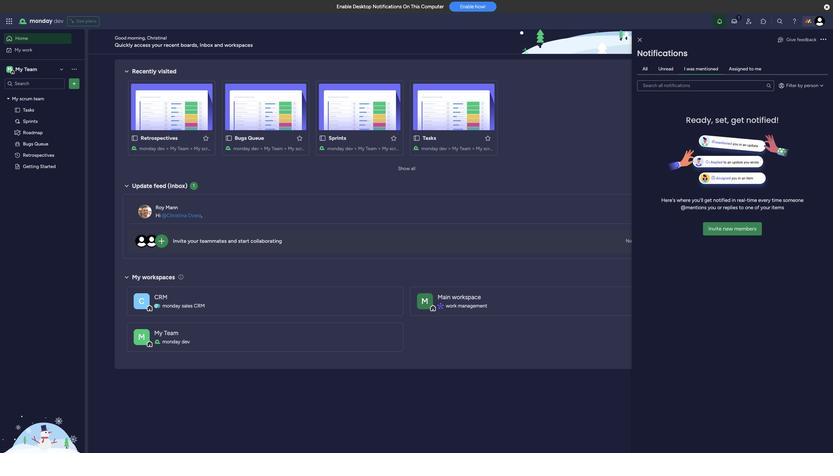 Task type: vqa. For each thing, say whether or not it's contained in the screenshot.


Task type: describe. For each thing, give the bounding box(es) containing it.
complete your profile
[[717, 64, 777, 71]]

queue inside list box
[[34, 141, 48, 147]]

filter
[[787, 83, 797, 88]]

select product image
[[6, 18, 13, 25]]

computer
[[421, 4, 444, 10]]

0 vertical spatial lottie animation element
[[519, 29, 706, 55]]

help image
[[792, 18, 798, 25]]

good morning, christina! quickly access your recent boards, inbox and workspaces
[[115, 35, 253, 48]]

0 vertical spatial crm
[[154, 294, 168, 301]]

monday dev > my team > my scrum team for tasks
[[422, 146, 509, 152]]

inbox image
[[732, 18, 738, 25]]

one
[[746, 205, 754, 211]]

search
[[785, 38, 802, 45]]

1 horizontal spatial crm
[[194, 303, 205, 309]]

no thanks button
[[624, 236, 650, 247]]

plans
[[85, 18, 96, 24]]

workspace selection element
[[6, 65, 38, 74]]

install our mobile app
[[724, 118, 773, 124]]

feedback
[[798, 37, 817, 43]]

mann
[[166, 205, 178, 211]]

0 horizontal spatial sprints
[[23, 119, 38, 124]]

options image
[[71, 80, 78, 87]]

notifications for enable desktop notifications
[[760, 92, 789, 98]]

your inside boost your workflow in minutes with ready-made templates
[[727, 209, 737, 215]]

m for my team
[[138, 333, 145, 342]]

7 > from the left
[[448, 146, 451, 152]]

app
[[764, 118, 773, 124]]

m for main workspace
[[422, 297, 429, 306]]

install our mobile app link
[[717, 117, 807, 124]]

with
[[788, 209, 798, 215]]

where
[[677, 198, 691, 204]]

was
[[687, 66, 695, 72]]

0 vertical spatial profile
[[759, 64, 777, 71]]

dev for retrospectives
[[157, 146, 165, 152]]

retrospectives inside quick search results list box
[[141, 135, 178, 141]]

christina overa image
[[815, 16, 826, 27]]

start
[[238, 238, 250, 245]]

this
[[411, 4, 420, 10]]

explore templates
[[736, 232, 779, 238]]

replies
[[724, 205, 738, 211]]

team inside list box
[[34, 96, 44, 102]]

boost your workflow in minutes with ready-made templates
[[711, 209, 798, 223]]

6 > from the left
[[378, 146, 381, 152]]

2 time from the left
[[772, 198, 782, 204]]

scrum for retrospectives
[[202, 146, 215, 152]]

workspace image
[[134, 294, 150, 310]]

1 horizontal spatial my team
[[154, 330, 179, 337]]

bugs queue inside list box
[[23, 141, 48, 147]]

every
[[759, 198, 771, 204]]

1 horizontal spatial get
[[732, 115, 745, 126]]

close recently visited image
[[123, 68, 131, 76]]

see
[[76, 18, 84, 24]]

enable for enable desktop notifications
[[724, 92, 739, 98]]

2 > from the left
[[190, 146, 193, 152]]

show all
[[398, 166, 416, 172]]

here's
[[662, 198, 676, 204]]

1 vertical spatial and
[[228, 238, 237, 245]]

setup
[[724, 75, 737, 81]]

collaborating
[[251, 238, 282, 245]]

main
[[438, 294, 451, 301]]

update feed (inbox)
[[132, 183, 188, 190]]

notified
[[714, 198, 731, 204]]

quick search button
[[759, 35, 807, 48]]

morning,
[[128, 35, 146, 41]]

account
[[739, 75, 758, 81]]

public board image for tasks add to favorites image
[[413, 135, 421, 142]]

roy mann image
[[138, 205, 152, 219]]

items
[[772, 205, 785, 211]]

team for bugs queue
[[272, 146, 283, 152]]

roy mann
[[156, 205, 178, 211]]

work management
[[446, 303, 488, 309]]

show
[[398, 166, 410, 172]]

my scrum team
[[12, 96, 44, 102]]

explore
[[736, 232, 754, 238]]

apps image
[[761, 18, 768, 25]]

enable desktop notifications
[[724, 92, 789, 98]]

add to favorites image for bugs queue
[[297, 135, 303, 142]]

no thanks
[[626, 239, 648, 244]]

mobile
[[748, 118, 763, 124]]

your inside here's where you'll get notified in real-time every time someone @mentions you or replies to one of your items
[[761, 205, 771, 211]]

assigned to me
[[730, 66, 762, 72]]

all
[[411, 166, 416, 172]]

workspace
[[452, 294, 481, 301]]

main workspace
[[438, 294, 481, 301]]

and inside good morning, christina! quickly access your recent boards, inbox and workspaces
[[214, 42, 223, 48]]

you
[[708, 205, 717, 211]]

you'll
[[692, 198, 704, 204]]

sales
[[182, 303, 193, 309]]

0 horizontal spatial workspaces
[[142, 274, 175, 282]]

no
[[626, 239, 633, 244]]

roadmap
[[23, 130, 43, 136]]

recently
[[132, 68, 157, 75]]

get inside here's where you'll get notified in real-time every time someone @mentions you or replies to one of your items
[[705, 198, 713, 204]]

started
[[40, 164, 56, 170]]

team for bugs queue
[[310, 146, 320, 152]]

5 > from the left
[[354, 146, 357, 152]]

c
[[139, 297, 145, 306]]

set,
[[716, 115, 730, 126]]

lottie animation image for lottie animation element to the top
[[519, 29, 706, 55]]

team for retrospectives
[[216, 146, 226, 152]]

1 horizontal spatial work
[[446, 303, 457, 309]]

team for tasks
[[498, 146, 509, 152]]

your
[[745, 64, 758, 71]]

setup account link
[[717, 74, 807, 82]]

templates inside boost your workflow in minutes with ready-made templates
[[741, 217, 765, 223]]

i was mentioned
[[685, 66, 719, 72]]

my work button
[[4, 45, 72, 55]]

thanks
[[634, 239, 648, 244]]

new
[[724, 226, 734, 232]]

complete profile
[[724, 109, 762, 115]]

my work
[[15, 47, 32, 53]]

me
[[755, 66, 762, 72]]

invite your teammates and start collaborating
[[173, 238, 282, 245]]

team for sprints
[[366, 146, 377, 152]]

my team inside workspace selection element
[[15, 66, 37, 72]]

on
[[403, 4, 410, 10]]

0 horizontal spatial monday dev
[[30, 17, 63, 25]]

invite new members button
[[704, 223, 762, 236]]

0 vertical spatial workspace image
[[6, 66, 13, 73]]

getting
[[23, 164, 39, 170]]



Task type: locate. For each thing, give the bounding box(es) containing it.
3 > from the left
[[260, 146, 263, 152]]

assigned
[[730, 66, 749, 72]]

1 horizontal spatial lottie animation image
[[519, 29, 706, 55]]

close my workspaces image
[[123, 274, 131, 282]]

recently visited
[[132, 68, 177, 75]]

1 vertical spatial in
[[762, 209, 766, 215]]

and left "start"
[[228, 238, 237, 245]]

scrum for bugs queue
[[296, 146, 309, 152]]

team for retrospectives
[[178, 146, 189, 152]]

public board image
[[131, 135, 138, 142]]

0 vertical spatial work
[[22, 47, 32, 53]]

0 vertical spatial monday dev
[[30, 17, 63, 25]]

0 horizontal spatial and
[[214, 42, 223, 48]]

your inside good morning, christina! quickly access your recent boards, inbox and workspaces
[[152, 42, 163, 48]]

boost
[[711, 209, 725, 215]]

4 monday dev > my team > my scrum team from the left
[[422, 146, 509, 152]]

0 vertical spatial and
[[214, 42, 223, 48]]

workspaces inside good morning, christina! quickly access your recent boards, inbox and workspaces
[[225, 42, 253, 48]]

1
[[193, 183, 195, 189]]

bugs queue inside quick search results list box
[[235, 135, 264, 141]]

in right of
[[762, 209, 766, 215]]

(inbox)
[[168, 183, 188, 190]]

public board image for sprints's add to favorites image
[[319, 135, 327, 142]]

time up one
[[748, 198, 758, 204]]

1 horizontal spatial sprints
[[329, 135, 346, 141]]

1 monday dev > my team > my scrum team from the left
[[139, 146, 226, 152]]

caret down image
[[7, 97, 10, 101]]

workspaces right inbox
[[225, 42, 253, 48]]

and right inbox
[[214, 42, 223, 48]]

team for tasks
[[460, 146, 471, 152]]

2 horizontal spatial m
[[422, 297, 429, 306]]

in inside boost your workflow in minutes with ready-made templates
[[762, 209, 766, 215]]

0 vertical spatial to
[[750, 66, 754, 72]]

queue inside quick search results list box
[[248, 135, 264, 141]]

desktop for enable desktop notifications on this computer
[[353, 4, 372, 10]]

feed
[[154, 183, 166, 190]]

monday dev > my team > my scrum team for retrospectives
[[139, 146, 226, 152]]

public board image
[[14, 107, 21, 113], [225, 135, 233, 142], [319, 135, 327, 142], [413, 135, 421, 142], [14, 164, 21, 170]]

1 vertical spatial profile
[[747, 109, 762, 115]]

work inside button
[[22, 47, 32, 53]]

search everything image
[[777, 18, 784, 25]]

1 horizontal spatial queue
[[248, 135, 264, 141]]

scrum for tasks
[[484, 146, 497, 152]]

enable
[[337, 4, 352, 10], [461, 4, 474, 9], [724, 92, 739, 98]]

notifications down search image
[[760, 92, 789, 98]]

see plans button
[[67, 16, 99, 26]]

1 horizontal spatial retrospectives
[[141, 135, 178, 141]]

dev for tasks
[[440, 146, 447, 152]]

team inside workspace selection element
[[24, 66, 37, 72]]

3 monday dev > my team > my scrum team from the left
[[328, 146, 414, 152]]

1 horizontal spatial add to favorites image
[[391, 135, 397, 142]]

someone
[[784, 198, 804, 204]]

crm
[[154, 294, 168, 301], [194, 303, 205, 309]]

1 vertical spatial get
[[705, 198, 713, 204]]

0 vertical spatial retrospectives
[[141, 135, 178, 141]]

@mentions
[[681, 205, 707, 211]]

all
[[643, 66, 648, 72]]

good
[[115, 35, 127, 41]]

0 horizontal spatial desktop
[[353, 4, 372, 10]]

bugs queue
[[235, 135, 264, 141], [23, 141, 48, 147]]

1 vertical spatial notifications
[[638, 48, 688, 59]]

templates inside button
[[755, 232, 779, 238]]

boards,
[[181, 42, 199, 48]]

0 horizontal spatial queue
[[34, 141, 48, 147]]

0 vertical spatial tasks
[[23, 107, 34, 113]]

ready,
[[687, 115, 714, 126]]

roy
[[156, 205, 164, 211]]

notified!
[[747, 115, 780, 126]]

search image
[[767, 83, 772, 88]]

1 > from the left
[[166, 146, 169, 152]]

invite for invite new members
[[709, 226, 722, 232]]

invite
[[709, 226, 722, 232], [173, 238, 187, 245]]

0 vertical spatial lottie animation image
[[519, 29, 706, 55]]

option
[[0, 93, 85, 94]]

close update feed (inbox) image
[[123, 182, 131, 190]]

1 horizontal spatial to
[[750, 66, 754, 72]]

getting started
[[23, 164, 56, 170]]

Search all notifications search field
[[638, 80, 775, 91]]

circle o image
[[717, 118, 722, 123]]

to
[[750, 66, 754, 72], [740, 205, 744, 211]]

lottie animation element
[[519, 29, 706, 55], [0, 387, 85, 454]]

1 add to favorites image from the left
[[297, 135, 303, 142]]

workspaces up the c
[[142, 274, 175, 282]]

1 horizontal spatial notifications
[[638, 48, 688, 59]]

work
[[22, 47, 32, 53], [446, 303, 457, 309]]

see plans
[[76, 18, 96, 24]]

time
[[748, 198, 758, 204], [772, 198, 782, 204]]

your down the every
[[761, 205, 771, 211]]

unread
[[659, 66, 674, 72]]

retrospectives up getting started
[[23, 153, 54, 158]]

1 vertical spatial workspace image
[[417, 294, 433, 310]]

1 vertical spatial workspaces
[[142, 274, 175, 282]]

teammates
[[200, 238, 227, 245]]

3 add to favorites image from the left
[[485, 135, 491, 142]]

1 horizontal spatial desktop
[[740, 92, 759, 98]]

1 vertical spatial monday dev
[[163, 339, 190, 345]]

workspace image
[[6, 66, 13, 73], [417, 294, 433, 310], [134, 330, 150, 346]]

lottie animation image for lottie animation element to the left
[[0, 387, 85, 454]]

None search field
[[638, 80, 775, 91]]

invite inside button
[[709, 226, 722, 232]]

quick
[[770, 38, 784, 45]]

monday dev > my team > my scrum team for bugs queue
[[234, 146, 320, 152]]

notifications up 'unread'
[[638, 48, 688, 59]]

2 vertical spatial notifications
[[760, 92, 789, 98]]

real-
[[738, 198, 748, 204]]

tasks
[[23, 107, 34, 113], [423, 135, 436, 141]]

access
[[134, 42, 151, 48]]

check circle image
[[717, 76, 722, 81]]

1 vertical spatial sprints
[[329, 135, 346, 141]]

1 horizontal spatial enable
[[461, 4, 474, 9]]

templates down workflow
[[741, 217, 765, 223]]

m inside workspace selection element
[[8, 66, 12, 72]]

dapulse close image
[[825, 4, 830, 11]]

bugs
[[235, 135, 247, 141], [23, 141, 33, 147]]

dev for bugs queue
[[251, 146, 259, 152]]

1 vertical spatial to
[[740, 205, 744, 211]]

0 vertical spatial get
[[732, 115, 745, 126]]

crm right the c
[[154, 294, 168, 301]]

1 time from the left
[[748, 198, 758, 204]]

desktop for enable desktop notifications
[[740, 92, 759, 98]]

1 horizontal spatial tasks
[[423, 135, 436, 141]]

notifications left on
[[373, 4, 402, 10]]

explore templates button
[[711, 228, 803, 242]]

2 horizontal spatial workspace image
[[417, 294, 433, 310]]

2 monday dev > my team > my scrum team from the left
[[234, 146, 320, 152]]

1 horizontal spatial workspace image
[[134, 330, 150, 346]]

0 horizontal spatial to
[[740, 205, 744, 211]]

profile up mobile
[[747, 109, 762, 115]]

bugs inside quick search results list box
[[235, 135, 247, 141]]

0 horizontal spatial in
[[732, 198, 736, 204]]

add to favorites image
[[297, 135, 303, 142], [391, 135, 397, 142], [485, 135, 491, 142]]

enable for enable now!
[[461, 4, 474, 9]]

give
[[787, 37, 797, 43]]

person
[[805, 83, 819, 88]]

templates right explore
[[755, 232, 779, 238]]

2 horizontal spatial add to favorites image
[[485, 135, 491, 142]]

0 horizontal spatial work
[[22, 47, 32, 53]]

1 horizontal spatial time
[[772, 198, 782, 204]]

options image
[[821, 38, 827, 42]]

0 vertical spatial templates
[[741, 217, 765, 223]]

christina!
[[147, 35, 167, 41]]

notifications image
[[717, 18, 724, 25]]

to left me
[[750, 66, 754, 72]]

notifications
[[373, 4, 402, 10], [638, 48, 688, 59], [760, 92, 789, 98]]

home button
[[4, 33, 72, 44]]

home
[[15, 36, 28, 41]]

tasks inside quick search results list box
[[423, 135, 436, 141]]

my team up search in workspace field
[[15, 66, 37, 72]]

0 horizontal spatial time
[[748, 198, 758, 204]]

workflow
[[738, 209, 760, 215]]

0 horizontal spatial lottie animation element
[[0, 387, 85, 454]]

1 vertical spatial crm
[[194, 303, 205, 309]]

1 vertical spatial lottie animation image
[[0, 387, 85, 454]]

management
[[458, 303, 488, 309]]

1 vertical spatial desktop
[[740, 92, 759, 98]]

of
[[755, 205, 760, 211]]

filter by person button
[[776, 80, 828, 91]]

1 horizontal spatial bugs queue
[[235, 135, 264, 141]]

0 horizontal spatial add to favorites image
[[297, 135, 303, 142]]

give feedback button
[[775, 35, 820, 45]]

0 horizontal spatial m
[[8, 66, 12, 72]]

1 vertical spatial templates
[[755, 232, 779, 238]]

invite members image
[[746, 18, 753, 25]]

dialog
[[632, 29, 834, 454]]

1 horizontal spatial and
[[228, 238, 237, 245]]

team for sprints
[[404, 146, 414, 152]]

work down main
[[446, 303, 457, 309]]

workspace image for my team
[[134, 330, 150, 346]]

my inside button
[[15, 47, 21, 53]]

crm right sales
[[194, 303, 205, 309]]

complete up 'install'
[[724, 109, 746, 115]]

0 horizontal spatial tasks
[[23, 107, 34, 113]]

enable inside button
[[461, 4, 474, 9]]

notifications inside dialog
[[638, 48, 688, 59]]

or
[[718, 205, 722, 211]]

m
[[8, 66, 12, 72], [422, 297, 429, 306], [138, 333, 145, 342]]

1 vertical spatial my team
[[154, 330, 179, 337]]

list box containing my scrum team
[[0, 92, 85, 262]]

work down the home
[[22, 47, 32, 53]]

notifications for enable desktop notifications on this computer
[[373, 4, 402, 10]]

2 horizontal spatial notifications
[[760, 92, 789, 98]]

0 vertical spatial notifications
[[373, 4, 402, 10]]

monday dev > my team > my scrum team
[[139, 146, 226, 152], [234, 146, 320, 152], [328, 146, 414, 152], [422, 146, 509, 152]]

ready-
[[711, 217, 727, 223]]

quick search results list box
[[123, 76, 691, 164]]

quickly
[[115, 42, 133, 48]]

Search in workspace field
[[14, 80, 56, 88]]

recent
[[164, 42, 180, 48]]

0 horizontal spatial workspace image
[[6, 66, 13, 73]]

complete for complete your profile
[[717, 64, 744, 71]]

my team down 'monday sales crm' in the bottom of the page
[[154, 330, 179, 337]]

your up made
[[727, 209, 737, 215]]

inbox
[[200, 42, 213, 48]]

in inside here's where you'll get notified in real-time every time someone @mentions you or replies to one of your items
[[732, 198, 736, 204]]

give feedback
[[787, 37, 817, 43]]

complete up setup
[[717, 64, 744, 71]]

your left teammates
[[188, 238, 199, 245]]

scrum
[[20, 96, 32, 102], [202, 146, 215, 152], [296, 146, 309, 152], [390, 146, 403, 152], [484, 146, 497, 152]]

0 vertical spatial complete
[[717, 64, 744, 71]]

1 horizontal spatial workspaces
[[225, 42, 253, 48]]

1 horizontal spatial invite
[[709, 226, 722, 232]]

sprints
[[23, 119, 38, 124], [329, 135, 346, 141]]

templates
[[741, 217, 765, 223], [755, 232, 779, 238]]

workspace options image
[[71, 66, 78, 73]]

0 vertical spatial my team
[[15, 66, 37, 72]]

4 > from the left
[[284, 146, 287, 152]]

2 horizontal spatial enable
[[724, 92, 739, 98]]

your down christina!
[[152, 42, 163, 48]]

made
[[727, 217, 740, 223]]

dev for sprints
[[346, 146, 353, 152]]

monday dev > my team > my scrum team for sprints
[[328, 146, 414, 152]]

profile up setup account link
[[759, 64, 777, 71]]

your
[[152, 42, 163, 48], [761, 205, 771, 211], [727, 209, 737, 215], [188, 238, 199, 245]]

my
[[15, 47, 21, 53], [15, 66, 23, 72], [12, 96, 18, 102], [170, 146, 177, 152], [194, 146, 201, 152], [264, 146, 271, 152], [288, 146, 295, 152], [358, 146, 365, 152], [382, 146, 389, 152], [452, 146, 459, 152], [476, 146, 483, 152], [132, 274, 141, 282], [154, 330, 163, 337]]

0 horizontal spatial my team
[[15, 66, 37, 72]]

1 vertical spatial retrospectives
[[23, 153, 54, 158]]

0 vertical spatial invite
[[709, 226, 722, 232]]

0 vertical spatial sprints
[[23, 119, 38, 124]]

time up the items
[[772, 198, 782, 204]]

2 vertical spatial workspace image
[[134, 330, 150, 346]]

retrospectives right public board icon
[[141, 135, 178, 141]]

2 vertical spatial m
[[138, 333, 145, 342]]

lottie animation image
[[519, 29, 706, 55], [0, 387, 85, 454]]

in up replies
[[732, 198, 736, 204]]

i
[[685, 66, 686, 72]]

public board image for add to favorites image for bugs queue
[[225, 135, 233, 142]]

0 horizontal spatial enable
[[337, 4, 352, 10]]

add to favorites image
[[203, 135, 209, 142]]

by
[[799, 83, 804, 88]]

scrum for sprints
[[390, 146, 403, 152]]

1 image
[[737, 14, 743, 21]]

mentioned
[[696, 66, 719, 72]]

0 horizontal spatial crm
[[154, 294, 168, 301]]

0 horizontal spatial lottie animation image
[[0, 387, 85, 454]]

1 vertical spatial work
[[446, 303, 457, 309]]

minutes
[[767, 209, 786, 215]]

dialog containing notifications
[[632, 29, 834, 454]]

now!
[[475, 4, 486, 9]]

1 vertical spatial complete
[[724, 109, 746, 115]]

dev
[[54, 17, 63, 25], [157, 146, 165, 152], [251, 146, 259, 152], [346, 146, 353, 152], [440, 146, 447, 152], [182, 339, 190, 345]]

0 vertical spatial desktop
[[353, 4, 372, 10]]

show all button
[[396, 164, 418, 174]]

templates image image
[[713, 157, 801, 203]]

invite for invite your teammates and start collaborating
[[173, 238, 187, 245]]

enable desktop notifications on this computer
[[337, 4, 444, 10]]

get
[[732, 115, 745, 126], [705, 198, 713, 204]]

add to favorites image for sprints
[[391, 135, 397, 142]]

0 vertical spatial in
[[732, 198, 736, 204]]

0 horizontal spatial bugs
[[23, 141, 33, 147]]

complete for complete profile
[[724, 109, 746, 115]]

sprints inside quick search results list box
[[329, 135, 346, 141]]

0 horizontal spatial invite
[[173, 238, 187, 245]]

1 horizontal spatial monday dev
[[163, 339, 190, 345]]

enable for enable desktop notifications on this computer
[[337, 4, 352, 10]]

0 vertical spatial workspaces
[[225, 42, 253, 48]]

1 horizontal spatial lottie animation element
[[519, 29, 706, 55]]

add to favorites image for tasks
[[485, 135, 491, 142]]

0 horizontal spatial notifications
[[373, 4, 402, 10]]

my inside workspace selection element
[[15, 66, 23, 72]]

to down real-
[[740, 205, 744, 211]]

1 vertical spatial tasks
[[423, 135, 436, 141]]

2 add to favorites image from the left
[[391, 135, 397, 142]]

1 horizontal spatial m
[[138, 333, 145, 342]]

1 vertical spatial m
[[422, 297, 429, 306]]

enable now!
[[461, 4, 486, 9]]

to inside here's where you'll get notified in real-time every time someone @mentions you or replies to one of your items
[[740, 205, 744, 211]]

8 > from the left
[[472, 146, 475, 152]]

0 horizontal spatial retrospectives
[[23, 153, 54, 158]]

1 horizontal spatial bugs
[[235, 135, 247, 141]]

list box
[[0, 92, 85, 262]]

desktop inside enable desktop notifications link
[[740, 92, 759, 98]]

1 horizontal spatial in
[[762, 209, 766, 215]]

workspace image for main workspace
[[417, 294, 433, 310]]

our
[[738, 118, 747, 124]]

0 vertical spatial m
[[8, 66, 12, 72]]

1 vertical spatial invite
[[173, 238, 187, 245]]

0 horizontal spatial bugs queue
[[23, 141, 48, 147]]



